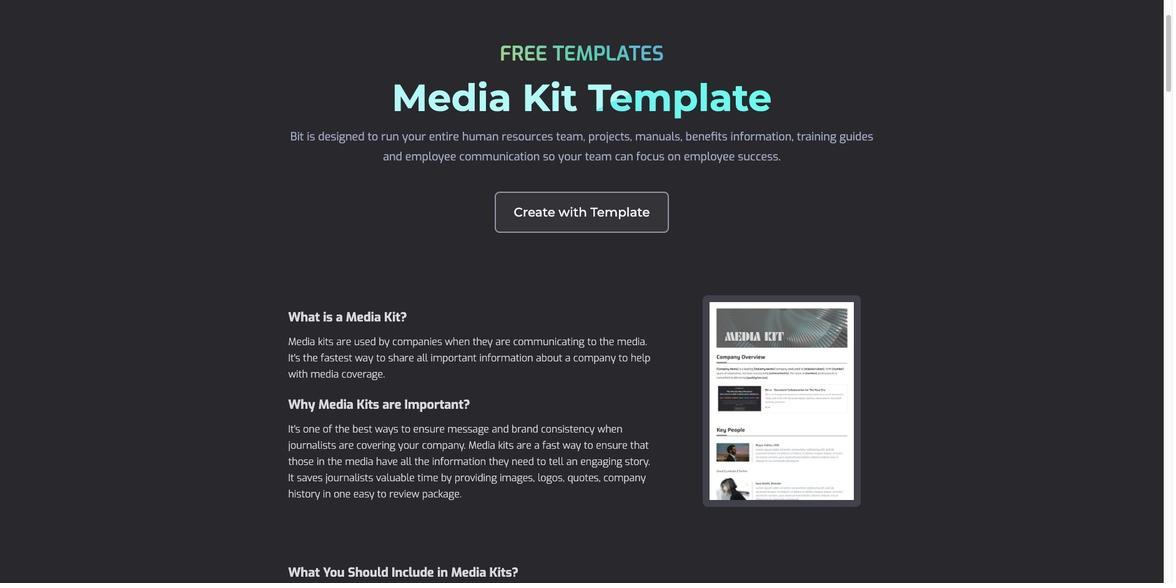 Task type: vqa. For each thing, say whether or not it's contained in the screenshot.
Bit documents can also be embedded onto any website! Here's is Bit document that you can interact with and see in it's entirety:
no



Task type: locate. For each thing, give the bounding box(es) containing it.
0 vertical spatial journalists
[[288, 439, 336, 452]]

the
[[600, 336, 614, 349], [303, 352, 318, 365], [335, 423, 350, 436], [328, 456, 342, 469], [415, 456, 430, 469]]

media
[[392, 75, 512, 121], [346, 309, 381, 326], [288, 336, 315, 349], [319, 397, 354, 414], [469, 439, 496, 452], [451, 565, 486, 582]]

0 vertical spatial information
[[479, 352, 533, 365]]

projects,
[[589, 129, 632, 144]]

when up important
[[445, 336, 470, 349]]

create with template
[[514, 205, 650, 220]]

media
[[311, 368, 339, 381], [345, 456, 373, 469]]

1 vertical spatial it's
[[288, 423, 300, 436]]

it's inside it's one of the best ways to ensure message and brand consistency when journalists are covering your company. media kits are a fast way to ensure that those in the media have all the information they need to tell an engaging story. it saves journalists valuable time by providing images, logos, quotes, company history in one easy to review package.
[[288, 423, 300, 436]]

0 vertical spatial all
[[417, 352, 428, 365]]

one left the of
[[303, 423, 320, 436]]

media down fastest
[[311, 368, 339, 381]]

your down ways
[[398, 439, 419, 452]]

1 vertical spatial in
[[323, 488, 331, 501]]

1 vertical spatial one
[[334, 488, 351, 501]]

0 vertical spatial they
[[473, 336, 493, 349]]

0 horizontal spatial one
[[303, 423, 320, 436]]

media down message
[[469, 439, 496, 452]]

coverage.
[[342, 368, 385, 381]]

1 horizontal spatial and
[[492, 423, 509, 436]]

0 vertical spatial is
[[307, 129, 315, 144]]

0 horizontal spatial kits
[[318, 336, 334, 349]]

by right used
[[379, 336, 390, 349]]

one
[[303, 423, 320, 436], [334, 488, 351, 501]]

have
[[376, 456, 398, 469]]

with right create
[[559, 205, 587, 220]]

1 horizontal spatial ensure
[[596, 439, 628, 452]]

is for bit
[[307, 129, 315, 144]]

1 vertical spatial when
[[598, 423, 623, 436]]

1 vertical spatial way
[[563, 439, 581, 452]]

0 vertical spatial template
[[588, 75, 772, 121]]

it's left fastest
[[288, 352, 300, 365]]

company.
[[422, 439, 466, 452]]

to inside the bit is designed to run your entire human resources team, projects, manuals, benefits information, training guides and employee communication so your team can focus on employee success.
[[368, 129, 378, 144]]

1 vertical spatial with
[[288, 368, 308, 381]]

best
[[353, 423, 372, 436]]

are
[[336, 336, 351, 349], [496, 336, 511, 349], [383, 397, 401, 414], [339, 439, 354, 452], [517, 439, 532, 452]]

it's one of the best ways to ensure message and brand consistency when journalists are covering your company. media kits are a fast way to ensure that those in the media have all the information they need to tell an engaging story. it saves journalists valuable time by providing images, logos, quotes, company history in one easy to review package.
[[288, 423, 650, 501]]

0 horizontal spatial and
[[383, 149, 402, 164]]

company inside it's one of the best ways to ensure message and brand consistency when journalists are covering your company. media kits are a fast way to ensure that those in the media have all the information they need to tell an engaging story. it saves journalists valuable time by providing images, logos, quotes, company history in one easy to review package.
[[604, 472, 646, 485]]

0 horizontal spatial media
[[311, 368, 339, 381]]

0 vertical spatial way
[[355, 352, 374, 365]]

are up fastest
[[336, 336, 351, 349]]

a inside it's one of the best ways to ensure message and brand consistency when journalists are covering your company. media kits are a fast way to ensure that those in the media have all the information they need to tell an engaging story. it saves journalists valuable time by providing images, logos, quotes, company history in one easy to review package.
[[534, 439, 540, 452]]

journalists
[[288, 439, 336, 452], [326, 472, 373, 485]]

your down team,
[[558, 149, 582, 164]]

1 what from the top
[[288, 309, 320, 326]]

quotes,
[[568, 472, 601, 485]]

0 vertical spatial your
[[402, 129, 426, 144]]

0 horizontal spatial ensure
[[413, 423, 445, 436]]

1 vertical spatial what
[[288, 565, 320, 582]]

is inside the bit is designed to run your entire human resources team, projects, manuals, benefits information, training guides and employee communication so your team can focus on employee success.
[[307, 129, 315, 144]]

1 vertical spatial all
[[401, 456, 412, 469]]

2 horizontal spatial a
[[565, 352, 571, 365]]

media down what is a media kit?
[[288, 336, 315, 349]]

team
[[585, 149, 612, 164]]

the left media.
[[600, 336, 614, 349]]

to
[[368, 129, 378, 144], [587, 336, 597, 349], [376, 352, 386, 365], [619, 352, 628, 365], [401, 423, 411, 436], [584, 439, 593, 452], [537, 456, 546, 469], [377, 488, 387, 501]]

create with template link
[[495, 192, 669, 233]]

a right 'about' in the bottom of the page
[[565, 352, 571, 365]]

it
[[288, 472, 294, 485]]

2 what from the top
[[288, 565, 320, 582]]

0 vertical spatial by
[[379, 336, 390, 349]]

in right include
[[437, 565, 448, 582]]

0 vertical spatial one
[[303, 423, 320, 436]]

ensure up engaging
[[596, 439, 628, 452]]

should
[[348, 565, 389, 582]]

a up fastest
[[336, 309, 343, 326]]

important?
[[405, 397, 470, 414]]

0 horizontal spatial with
[[288, 368, 308, 381]]

it's down 'why' at left
[[288, 423, 300, 436]]

designed
[[318, 129, 365, 144]]

on
[[668, 149, 681, 164]]

kits inside media kits are used by companies when they are communicating to the media. it's the fastest way to share all important information about a company to help with media coverage.
[[318, 336, 334, 349]]

1 vertical spatial company
[[604, 472, 646, 485]]

used
[[354, 336, 376, 349]]

1 horizontal spatial is
[[323, 309, 333, 326]]

they
[[473, 336, 493, 349], [489, 456, 509, 469]]

what for what you should include in media kits?
[[288, 565, 320, 582]]

way inside it's one of the best ways to ensure message and brand consistency when journalists are covering your company. media kits are a fast way to ensure that those in the media have all the information they need to tell an engaging story. it saves journalists valuable time by providing images, logos, quotes, company history in one easy to review package.
[[563, 439, 581, 452]]

with
[[559, 205, 587, 220], [288, 368, 308, 381]]

1 horizontal spatial by
[[441, 472, 452, 485]]

way
[[355, 352, 374, 365], [563, 439, 581, 452]]

information down company.
[[432, 456, 486, 469]]

way down used
[[355, 352, 374, 365]]

1 horizontal spatial kits
[[498, 439, 514, 452]]

resources
[[502, 129, 553, 144]]

to left media.
[[587, 336, 597, 349]]

kits
[[318, 336, 334, 349], [498, 439, 514, 452]]

1 it's from the top
[[288, 352, 300, 365]]

ensure
[[413, 423, 445, 436], [596, 439, 628, 452]]

it's inside media kits are used by companies when they are communicating to the media. it's the fastest way to share all important information about a company to help with media coverage.
[[288, 352, 300, 365]]

by inside it's one of the best ways to ensure message and brand consistency when journalists are covering your company. media kits are a fast way to ensure that those in the media have all the information they need to tell an engaging story. it saves journalists valuable time by providing images, logos, quotes, company history in one easy to review package.
[[441, 472, 452, 485]]

template down can
[[591, 205, 650, 220]]

2 employee from the left
[[684, 149, 735, 164]]

in
[[317, 456, 325, 469], [323, 488, 331, 501], [437, 565, 448, 582]]

company right 'about' in the bottom of the page
[[573, 352, 616, 365]]

to left share
[[376, 352, 386, 365]]

need
[[512, 456, 534, 469]]

what for what is a media kit?
[[288, 309, 320, 326]]

1 vertical spatial and
[[492, 423, 509, 436]]

kits up fastest
[[318, 336, 334, 349]]

0 vertical spatial it's
[[288, 352, 300, 365]]

0 horizontal spatial when
[[445, 336, 470, 349]]

an
[[567, 456, 578, 469]]

help
[[631, 352, 651, 365]]

and down run
[[383, 149, 402, 164]]

about
[[536, 352, 563, 365]]

0 horizontal spatial by
[[379, 336, 390, 349]]

information inside media kits are used by companies when they are communicating to the media. it's the fastest way to share all important information about a company to help with media coverage.
[[479, 352, 533, 365]]

it's
[[288, 352, 300, 365], [288, 423, 300, 436]]

those
[[288, 456, 314, 469]]

a left fast
[[534, 439, 540, 452]]

communication
[[459, 149, 540, 164]]

all right 'have'
[[401, 456, 412, 469]]

when
[[445, 336, 470, 349], [598, 423, 623, 436]]

in right history
[[323, 488, 331, 501]]

they inside it's one of the best ways to ensure message and brand consistency when journalists are covering your company. media kits are a fast way to ensure that those in the media have all the information they need to tell an engaging story. it saves journalists valuable time by providing images, logos, quotes, company history in one easy to review package.
[[489, 456, 509, 469]]

media inside it's one of the best ways to ensure message and brand consistency when journalists are covering your company. media kits are a fast way to ensure that those in the media have all the information they need to tell an engaging story. it saves journalists valuable time by providing images, logos, quotes, company history in one easy to review package.
[[469, 439, 496, 452]]

1 vertical spatial kits
[[498, 439, 514, 452]]

0 horizontal spatial way
[[355, 352, 374, 365]]

1 horizontal spatial a
[[534, 439, 540, 452]]

all inside media kits are used by companies when they are communicating to the media. it's the fastest way to share all important information about a company to help with media coverage.
[[417, 352, 428, 365]]

they inside media kits are used by companies when they are communicating to the media. it's the fastest way to share all important information about a company to help with media coverage.
[[473, 336, 493, 349]]

employee down entire
[[405, 149, 456, 164]]

logos,
[[538, 472, 565, 485]]

0 vertical spatial kits
[[318, 336, 334, 349]]

1 horizontal spatial media
[[345, 456, 373, 469]]

one left easy
[[334, 488, 351, 501]]

1 vertical spatial a
[[565, 352, 571, 365]]

all down companies
[[417, 352, 428, 365]]

1 vertical spatial ensure
[[596, 439, 628, 452]]

you
[[323, 565, 345, 582]]

0 vertical spatial company
[[573, 352, 616, 365]]

when inside it's one of the best ways to ensure message and brand consistency when journalists are covering your company. media kits are a fast way to ensure that those in the media have all the information they need to tell an engaging story. it saves journalists valuable time by providing images, logos, quotes, company history in one easy to review package.
[[598, 423, 623, 436]]

kit?
[[384, 309, 407, 326]]

media left kits?
[[451, 565, 486, 582]]

way up an
[[563, 439, 581, 452]]

templates
[[553, 41, 664, 67]]

to left run
[[368, 129, 378, 144]]

2 it's from the top
[[288, 423, 300, 436]]

2 vertical spatial your
[[398, 439, 419, 452]]

what
[[288, 309, 320, 326], [288, 565, 320, 582]]

they left the need
[[489, 456, 509, 469]]

journalists up easy
[[326, 472, 373, 485]]

2 vertical spatial a
[[534, 439, 540, 452]]

1 vertical spatial template
[[591, 205, 650, 220]]

kit
[[522, 75, 578, 121]]

journalists up those on the left bottom
[[288, 439, 336, 452]]

and inside the bit is designed to run your entire human resources team, projects, manuals, benefits information, training guides and employee communication so your team can focus on employee success.
[[383, 149, 402, 164]]

template
[[588, 75, 772, 121], [591, 205, 650, 220]]

are down the brand
[[517, 439, 532, 452]]

when up engaging
[[598, 423, 623, 436]]

1 horizontal spatial all
[[417, 352, 428, 365]]

with up 'why' at left
[[288, 368, 308, 381]]

and left the brand
[[492, 423, 509, 436]]

what you should include in media kits?
[[288, 565, 519, 582]]

information left 'about' in the bottom of the page
[[479, 352, 533, 365]]

kits inside it's one of the best ways to ensure message and brand consistency when journalists are covering your company. media kits are a fast way to ensure that those in the media have all the information they need to tell an engaging story. it saves journalists valuable time by providing images, logos, quotes, company history in one easy to review package.
[[498, 439, 514, 452]]

1 vertical spatial by
[[441, 472, 452, 485]]

1 horizontal spatial employee
[[684, 149, 735, 164]]

template up the manuals,
[[588, 75, 772, 121]]

employee
[[405, 149, 456, 164], [684, 149, 735, 164]]

fastest
[[321, 352, 352, 365]]

ensure up company.
[[413, 423, 445, 436]]

1 vertical spatial information
[[432, 456, 486, 469]]

0 vertical spatial when
[[445, 336, 470, 349]]

0 horizontal spatial all
[[401, 456, 412, 469]]

message
[[448, 423, 489, 436]]

by up package.
[[441, 472, 452, 485]]

0 vertical spatial with
[[559, 205, 587, 220]]

0 vertical spatial a
[[336, 309, 343, 326]]

1 vertical spatial is
[[323, 309, 333, 326]]

company inside media kits are used by companies when they are communicating to the media. it's the fastest way to share all important information about a company to help with media coverage.
[[573, 352, 616, 365]]

your right run
[[402, 129, 426, 144]]

1 vertical spatial they
[[489, 456, 509, 469]]

1 horizontal spatial when
[[598, 423, 623, 436]]

ways
[[375, 423, 399, 436]]

0 vertical spatial and
[[383, 149, 402, 164]]

1 horizontal spatial one
[[334, 488, 351, 501]]

they up important
[[473, 336, 493, 349]]

guides
[[840, 129, 874, 144]]

company down story. at the bottom right of page
[[604, 472, 646, 485]]

benefits
[[686, 129, 728, 144]]

employee down benefits
[[684, 149, 735, 164]]

kits up the need
[[498, 439, 514, 452]]

a
[[336, 309, 343, 326], [565, 352, 571, 365], [534, 439, 540, 452]]

providing
[[455, 472, 497, 485]]

information
[[479, 352, 533, 365], [432, 456, 486, 469]]

company
[[573, 352, 616, 365], [604, 472, 646, 485]]

1 vertical spatial media
[[345, 456, 373, 469]]

0 horizontal spatial is
[[307, 129, 315, 144]]

to right ways
[[401, 423, 411, 436]]

0 vertical spatial what
[[288, 309, 320, 326]]

0 vertical spatial media
[[311, 368, 339, 381]]

all
[[417, 352, 428, 365], [401, 456, 412, 469]]

is right bit
[[307, 129, 315, 144]]

media down covering
[[345, 456, 373, 469]]

is up fastest
[[323, 309, 333, 326]]

kits?
[[490, 565, 519, 582]]

review
[[389, 488, 419, 501]]

the down the of
[[328, 456, 342, 469]]

to left help
[[619, 352, 628, 365]]

by
[[379, 336, 390, 349], [441, 472, 452, 485]]

in up saves
[[317, 456, 325, 469]]

create
[[514, 205, 555, 220]]

1 horizontal spatial way
[[563, 439, 581, 452]]

and
[[383, 149, 402, 164], [492, 423, 509, 436]]

free
[[500, 41, 548, 67]]

1 vertical spatial your
[[558, 149, 582, 164]]

images,
[[500, 472, 535, 485]]

your
[[402, 129, 426, 144], [558, 149, 582, 164], [398, 439, 419, 452]]

0 horizontal spatial employee
[[405, 149, 456, 164]]

focus
[[636, 149, 665, 164]]



Task type: describe. For each thing, give the bounding box(es) containing it.
human
[[462, 129, 499, 144]]

a inside media kits are used by companies when they are communicating to the media. it's the fastest way to share all important information about a company to help with media coverage.
[[565, 352, 571, 365]]

template for create with template
[[591, 205, 650, 220]]

are right the kits
[[383, 397, 401, 414]]

fast
[[543, 439, 560, 452]]

1 vertical spatial journalists
[[326, 472, 373, 485]]

tell
[[549, 456, 564, 469]]

history
[[288, 488, 320, 501]]

run
[[381, 129, 399, 144]]

companies
[[392, 336, 442, 349]]

0 horizontal spatial a
[[336, 309, 343, 326]]

engaging
[[581, 456, 622, 469]]

with inside media kits are used by companies when they are communicating to the media. it's the fastest way to share all important information about a company to help with media coverage.
[[288, 368, 308, 381]]

bit is designed to run your entire human resources team, projects, manuals, benefits information, training guides and employee communication so your team can focus on employee success.
[[290, 129, 874, 164]]

include
[[392, 565, 434, 582]]

media.
[[617, 336, 647, 349]]

are down best
[[339, 439, 354, 452]]

by inside media kits are used by companies when they are communicating to the media. it's the fastest way to share all important information about a company to help with media coverage.
[[379, 336, 390, 349]]

the up time
[[415, 456, 430, 469]]

is for what
[[323, 309, 333, 326]]

brand
[[512, 423, 538, 436]]

way inside media kits are used by companies when they are communicating to the media. it's the fastest way to share all important information about a company to help with media coverage.
[[355, 352, 374, 365]]

media kits are used by companies when they are communicating to the media. it's the fastest way to share all important information about a company to help with media coverage.
[[288, 336, 651, 381]]

bit
[[290, 129, 304, 144]]

0 vertical spatial ensure
[[413, 423, 445, 436]]

saves
[[297, 472, 323, 485]]

template for media kit template
[[588, 75, 772, 121]]

success.
[[738, 149, 781, 164]]

covering
[[357, 439, 396, 452]]

2 vertical spatial in
[[437, 565, 448, 582]]

media inside it's one of the best ways to ensure message and brand consistency when journalists are covering your company. media kits are a fast way to ensure that those in the media have all the information they need to tell an engaging story. it saves journalists valuable time by providing images, logos, quotes, company history in one easy to review package.
[[345, 456, 373, 469]]

story.
[[625, 456, 650, 469]]

valuable
[[376, 472, 415, 485]]

all inside it's one of the best ways to ensure message and brand consistency when journalists are covering your company. media kits are a fast way to ensure that those in the media have all the information they need to tell an engaging story. it saves journalists valuable time by providing images, logos, quotes, company history in one easy to review package.
[[401, 456, 412, 469]]

team,
[[556, 129, 586, 144]]

training
[[797, 129, 837, 144]]

media up the of
[[319, 397, 354, 414]]

what is a media kit?
[[288, 309, 407, 326]]

entire
[[429, 129, 459, 144]]

time
[[418, 472, 438, 485]]

media kit template image
[[703, 296, 861, 508]]

free templates
[[500, 41, 664, 67]]

information inside it's one of the best ways to ensure message and brand consistency when journalists are covering your company. media kits are a fast way to ensure that those in the media have all the information they need to tell an engaging story. it saves journalists valuable time by providing images, logos, quotes, company history in one easy to review package.
[[432, 456, 486, 469]]

the right the of
[[335, 423, 350, 436]]

share
[[388, 352, 414, 365]]

manuals,
[[635, 129, 683, 144]]

that
[[631, 439, 649, 452]]

important
[[431, 352, 477, 365]]

to up engaging
[[584, 439, 593, 452]]

are left communicating
[[496, 336, 511, 349]]

easy
[[354, 488, 375, 501]]

media inside media kits are used by companies when they are communicating to the media. it's the fastest way to share all important information about a company to help with media coverage.
[[311, 368, 339, 381]]

media inside media kits are used by companies when they are communicating to the media. it's the fastest way to share all important information about a company to help with media coverage.
[[288, 336, 315, 349]]

to left tell
[[537, 456, 546, 469]]

when inside media kits are used by companies when they are communicating to the media. it's the fastest way to share all important information about a company to help with media coverage.
[[445, 336, 470, 349]]

0 vertical spatial in
[[317, 456, 325, 469]]

why media kits are important?
[[288, 397, 470, 414]]

of
[[323, 423, 332, 436]]

and inside it's one of the best ways to ensure message and brand consistency when journalists are covering your company. media kits are a fast way to ensure that those in the media have all the information they need to tell an engaging story. it saves journalists valuable time by providing images, logos, quotes, company history in one easy to review package.
[[492, 423, 509, 436]]

communicating
[[513, 336, 585, 349]]

your inside it's one of the best ways to ensure message and brand consistency when journalists are covering your company. media kits are a fast way to ensure that those in the media have all the information they need to tell an engaging story. it saves journalists valuable time by providing images, logos, quotes, company history in one easy to review package.
[[398, 439, 419, 452]]

media up entire
[[392, 75, 512, 121]]

so
[[543, 149, 555, 164]]

can
[[615, 149, 633, 164]]

to right easy
[[377, 488, 387, 501]]

consistency
[[541, 423, 595, 436]]

package.
[[422, 488, 462, 501]]

1 employee from the left
[[405, 149, 456, 164]]

media up used
[[346, 309, 381, 326]]

media kit template
[[392, 75, 772, 121]]

the left fastest
[[303, 352, 318, 365]]

kits
[[357, 397, 379, 414]]

why
[[288, 397, 315, 414]]

information,
[[731, 129, 794, 144]]

1 horizontal spatial with
[[559, 205, 587, 220]]



